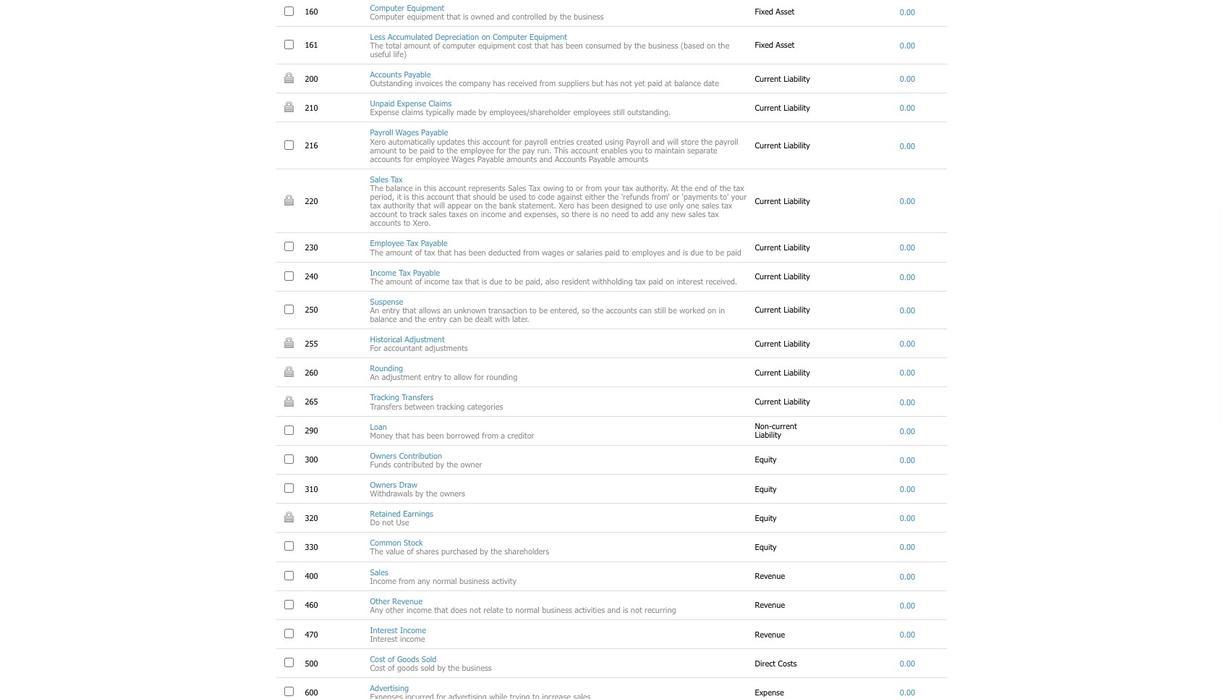 Task type: locate. For each thing, give the bounding box(es) containing it.
paid down the payroll wages payable link
[[420, 145, 435, 155]]

by right controlled
[[549, 11, 558, 21]]

payroll
[[525, 137, 548, 146], [715, 137, 739, 146]]

by up earnings
[[416, 489, 424, 498]]

liability for an entry that allows an unknown transaction to be entered, so the accounts can still be worked on in balance and the entry can be dealt with later.
[[784, 305, 811, 314]]

7 0.00 from the top
[[900, 243, 916, 252]]

been left "deducted"
[[469, 247, 486, 257]]

1 horizontal spatial normal
[[516, 605, 540, 615]]

and right employes
[[668, 247, 681, 257]]

1 vertical spatial equipment
[[530, 32, 567, 41]]

be left paid,
[[515, 276, 523, 286]]

13 0.00 from the top
[[900, 426, 916, 436]]

enables
[[601, 145, 628, 155]]

to right 'owing'
[[567, 183, 574, 193]]

1 the from the top
[[370, 40, 384, 50]]

loan money that has been borrowed from a creditor
[[370, 422, 535, 440]]

1 vertical spatial accounts
[[555, 154, 587, 163]]

3 0.00 link from the top
[[900, 74, 916, 83]]

you cannot delete/archive system accounts. image left the 260 at left
[[284, 367, 294, 377]]

the inside common stock the value of shares purchased by the shareholders
[[370, 547, 384, 556]]

business left activities
[[542, 605, 572, 615]]

liability inside non-current liability
[[755, 430, 782, 440]]

2 fixed asset from the top
[[755, 40, 798, 50]]

the inside "sales tax the balance in this account represents sales tax owing to or from your tax authority. at the end of the tax period, it is this account that should be used to code against either the 'refunds from' or 'payments to' your tax authority that will appear on the bank statement. xero has been designed to use only one sales tax account to track sales taxes on income and expenses, so there is no need to add any new sales tax accounts to xero."
[[370, 183, 384, 193]]

for
[[513, 137, 522, 146], [497, 145, 506, 155], [404, 154, 413, 163], [475, 372, 484, 382]]

will left appear
[[434, 201, 445, 210]]

0 vertical spatial still
[[613, 107, 625, 117]]

has inside less accumulated depreciation on computer equipment the total amount of computer equipment cost that has been consumed by the business (based on the useful life)
[[551, 40, 564, 50]]

liability for for accountant adjustments
[[784, 339, 811, 348]]

10 current from the top
[[755, 397, 782, 406]]

1 vertical spatial due
[[490, 276, 503, 286]]

accounts down useful at the top left of page
[[370, 70, 402, 79]]

employee
[[461, 145, 494, 155], [416, 154, 450, 163]]

accounts inside suspense an entry that allows an unknown transaction to be entered, so the accounts can still be worked on in balance and the entry can be dealt with later.
[[606, 305, 637, 315]]

tax down xero.
[[425, 247, 435, 257]]

balance up authority at the left top
[[386, 183, 413, 193]]

12 0.00 link from the top
[[900, 397, 916, 406]]

the up less accumulated depreciation on computer equipment the total amount of computer equipment cost that has been consumed by the business (based on the useful life)
[[560, 11, 572, 21]]

0 vertical spatial normal
[[433, 576, 457, 585]]

1 vertical spatial still
[[655, 305, 666, 315]]

0 horizontal spatial still
[[613, 107, 625, 117]]

0.00 link for suspense an entry that allows an unknown transaction to be entered, so the accounts can still be worked on in balance and the entry can be dealt with later.
[[900, 305, 916, 315]]

on inside the income tax payable the amount of income tax that is due to be paid, also resident withholding tax paid on interest received.
[[666, 276, 675, 286]]

1 horizontal spatial still
[[655, 305, 666, 315]]

you cannot delete/archive system accounts. image left 200
[[284, 73, 294, 83]]

owners draw link
[[370, 480, 418, 489]]

11 0.00 link from the top
[[900, 368, 916, 377]]

1 horizontal spatial accounts
[[555, 154, 587, 163]]

1 you cannot delete/archive system accounts. image from the top
[[284, 73, 294, 83]]

income up suspense link
[[370, 268, 397, 277]]

2 horizontal spatial or
[[673, 192, 680, 201]]

be up received.
[[716, 247, 725, 257]]

the left it
[[370, 183, 384, 193]]

from right the against
[[586, 183, 602, 193]]

money
[[370, 431, 393, 440]]

non-
[[755, 421, 772, 431]]

the up activity
[[491, 547, 502, 556]]

from up other revenue link
[[399, 576, 415, 585]]

used
[[510, 192, 526, 201]]

tax up unknown
[[452, 276, 463, 286]]

9 current liability from the top
[[755, 368, 813, 377]]

expense down the direct
[[755, 688, 787, 697]]

asset
[[776, 7, 795, 16], [776, 40, 795, 50]]

4 the from the top
[[370, 276, 384, 286]]

due up interest
[[691, 247, 704, 257]]

by right purchased
[[480, 547, 489, 556]]

any inside sales income from any normal business activity
[[418, 576, 430, 585]]

income up allows
[[425, 276, 450, 286]]

business inside sales income from any normal business activity
[[460, 576, 490, 585]]

2 interest from the top
[[370, 634, 398, 644]]

2 you cannot delete/archive system accounts. image from the top
[[284, 195, 294, 206]]

20 0.00 from the top
[[900, 630, 916, 639]]

1 vertical spatial asset
[[776, 40, 795, 50]]

19 0.00 link from the top
[[900, 601, 916, 610]]

business inside less accumulated depreciation on computer equipment the total amount of computer equipment cost that has been consumed by the business (based on the useful life)
[[649, 40, 679, 50]]

1 interest from the top
[[370, 625, 398, 635]]

expense left the claims
[[370, 107, 399, 117]]

is up interest
[[683, 247, 689, 257]]

liability for an adjustment entry to allow for rounding
[[784, 368, 811, 377]]

interest up cost of goods sold link
[[370, 634, 398, 644]]

run.
[[538, 145, 552, 155]]

2 0.00 from the top
[[900, 40, 916, 50]]

tax inside employee tax payable the amount of tax that has been deducted from wages or salaries paid to employes and is due to be paid
[[407, 238, 419, 248]]

payable inside employee tax payable the amount of tax that has been deducted from wages or salaries paid to employes and is due to be paid
[[421, 238, 448, 248]]

0.00 for interest income interest income
[[900, 630, 916, 639]]

is inside other revenue any other income that does not relate to normal business activities and is not recurring
[[623, 605, 629, 615]]

your up the designed
[[605, 183, 620, 193]]

and right owned
[[497, 11, 510, 21]]

from inside loan money that has been borrowed from a creditor
[[482, 431, 499, 440]]

adjustment
[[405, 335, 445, 344]]

draw
[[399, 480, 418, 489]]

and
[[497, 11, 510, 21], [652, 137, 665, 146], [540, 154, 553, 163], [509, 209, 522, 219], [668, 247, 681, 257], [400, 314, 413, 324], [608, 605, 621, 615]]

the down typically
[[447, 145, 458, 155]]

current for an entry that allows an unknown transaction to be entered, so the accounts can still be worked on in balance and the entry can be dealt with later.
[[755, 305, 782, 314]]

1 horizontal spatial xero
[[559, 201, 575, 210]]

11 0.00 from the top
[[900, 368, 916, 377]]

21 0.00 link from the top
[[900, 659, 916, 668]]

5 current liability from the top
[[755, 242, 813, 252]]

of inside common stock the value of shares purchased by the shareholders
[[407, 547, 414, 556]]

owners inside owners draw withdrawals by the owners
[[370, 480, 397, 489]]

0.00 for loan money that has been borrowed from a creditor
[[900, 426, 916, 436]]

1 horizontal spatial so
[[582, 305, 590, 315]]

fixed
[[755, 7, 774, 16], [755, 40, 774, 50]]

0.00 link for accounts payable outstanding invoices the company has received from suppliers but has not yet paid at balance date
[[900, 74, 916, 83]]

1 horizontal spatial can
[[640, 305, 652, 315]]

0 vertical spatial accounts
[[370, 70, 402, 79]]

amount up sales tax link
[[370, 145, 397, 155]]

to left xero.
[[404, 218, 411, 228]]

1 vertical spatial income
[[370, 576, 397, 585]]

2 vertical spatial income
[[400, 625, 426, 635]]

1 asset from the top
[[776, 7, 795, 16]]

you cannot delete/archive system accounts. image for 220
[[284, 195, 294, 206]]

that inside employee tax payable the amount of tax that has been deducted from wages or salaries paid to employes and is due to be paid
[[438, 247, 452, 257]]

can right allows
[[450, 314, 462, 324]]

balance inside "sales tax the balance in this account represents sales tax owing to or from your tax authority. at the end of the tax period, it is this account that should be used to code against either the 'refunds from' or 'payments to' your tax authority that will appear on the bank statement. xero has been designed to use only one sales tax account to track sales taxes on income and expenses, so there is no need to add any new sales tax accounts to xero."
[[386, 183, 413, 193]]

12 0.00 from the top
[[900, 397, 916, 406]]

been up contribution
[[427, 431, 444, 440]]

210
[[305, 103, 321, 112]]

there
[[572, 209, 590, 219]]

1 vertical spatial wages
[[452, 154, 475, 163]]

5 the from the top
[[370, 547, 384, 556]]

4 0.00 from the top
[[900, 103, 916, 112]]

0 horizontal spatial your
[[605, 183, 620, 193]]

1 vertical spatial any
[[418, 576, 430, 585]]

has left no
[[577, 201, 589, 210]]

7 current from the top
[[755, 305, 782, 314]]

on right (based on the right top
[[707, 40, 716, 50]]

0 vertical spatial income
[[370, 268, 397, 277]]

use
[[655, 201, 667, 210]]

still
[[613, 107, 625, 117], [655, 305, 666, 315]]

0 horizontal spatial can
[[450, 314, 462, 324]]

the inside common stock the value of shares purchased by the shareholders
[[491, 547, 502, 556]]

that inside suspense an entry that allows an unknown transaction to be entered, so the accounts can still be worked on in balance and the entry can be dealt with later.
[[403, 305, 417, 315]]

be inside the income tax payable the amount of income tax that is due to be paid, also resident withholding tax paid on interest received.
[[515, 276, 523, 286]]

owners inside owners contribution funds contributed by the owner
[[370, 451, 397, 460]]

20 0.00 link from the top
[[900, 630, 916, 639]]

be inside payroll wages payable xero automatically updates this account for payroll entries created using payroll and will store the payroll amount to be paid to the employee for the pay run. this account enables you to maintain separate accounts for employee wages payable amounts and accounts payable amounts
[[409, 145, 418, 155]]

0 horizontal spatial payroll
[[370, 128, 393, 137]]

claims
[[429, 99, 452, 108]]

1 horizontal spatial payroll
[[627, 137, 650, 146]]

1 vertical spatial so
[[582, 305, 590, 315]]

0 vertical spatial any
[[657, 209, 669, 219]]

to left add
[[632, 209, 639, 219]]

16 0.00 from the top
[[900, 513, 916, 523]]

allows
[[419, 305, 441, 315]]

tax up the designed
[[623, 183, 634, 193]]

3 0.00 from the top
[[900, 74, 916, 83]]

revenue for sales income from any normal business activity
[[755, 571, 788, 581]]

1 vertical spatial equipment
[[478, 40, 516, 50]]

1 vertical spatial an
[[370, 372, 380, 382]]

allow
[[454, 372, 472, 382]]

entry up tracking transfers transfers between tracking categories
[[424, 372, 442, 382]]

1 horizontal spatial payroll
[[715, 137, 739, 146]]

0.00 for tracking transfers transfers between tracking categories
[[900, 397, 916, 406]]

current for for accountant adjustments
[[755, 339, 782, 348]]

so inside "sales tax the balance in this account represents sales tax owing to or from your tax authority. at the end of the tax period, it is this account that should be used to code against either the 'refunds from' or 'payments to' your tax authority that will appear on the bank statement. xero has been designed to use only one sales tax account to track sales taxes on income and expenses, so there is no need to add any new sales tax accounts to xero."
[[562, 209, 570, 219]]

current for xero automatically updates this account for payroll entries created using payroll and will store the payroll amount to be paid to the employee for the pay run. this account enables you to maintain separate accounts for employee wages payable amounts and accounts payable amounts
[[755, 141, 782, 150]]

wages
[[396, 128, 419, 137], [452, 154, 475, 163]]

220
[[305, 196, 321, 205]]

not inside retained earnings do not use
[[382, 518, 394, 527]]

statement.
[[519, 201, 557, 210]]

non-current liability
[[755, 421, 797, 440]]

worked
[[680, 305, 705, 315]]

0 vertical spatial equipment
[[407, 3, 445, 12]]

income inside interest income interest income
[[400, 634, 425, 644]]

1 0.00 link from the top
[[900, 7, 916, 16]]

0.00 for rounding an adjustment entry to allow for rounding
[[900, 368, 916, 377]]

creditor
[[508, 431, 535, 440]]

sales up period,
[[370, 174, 388, 184]]

1 vertical spatial owners
[[370, 480, 397, 489]]

period,
[[370, 192, 395, 201]]

current liability for expense claims typically made by employees/shareholder employees still outstanding.
[[755, 103, 813, 112]]

10 current liability from the top
[[755, 397, 813, 406]]

17 0.00 link from the top
[[900, 543, 916, 552]]

amount up suspense link
[[386, 276, 413, 286]]

is
[[463, 11, 469, 21], [404, 192, 410, 201], [593, 209, 598, 219], [683, 247, 689, 257], [482, 276, 487, 286], [623, 605, 629, 615]]

you cannot delete/archive system accounts. image for 320
[[284, 512, 294, 523]]

3 current liability from the top
[[755, 141, 813, 150]]

0 vertical spatial equipment
[[407, 11, 444, 21]]

add
[[641, 209, 654, 219]]

0.00 for payroll wages payable xero automatically updates this account for payroll entries created using payroll and will store the payroll amount to be paid to the employee for the pay run. this account enables you to maintain separate accounts for employee wages payable amounts and accounts payable amounts
[[900, 141, 916, 150]]

0 vertical spatial xero
[[370, 137, 386, 146]]

not inside accounts payable outstanding invoices the company has received from suppliers but has not yet paid at balance date
[[621, 78, 632, 88]]

0 vertical spatial balance
[[675, 78, 701, 88]]

0.00 link for historical adjustment for accountant adjustments
[[900, 339, 916, 348]]

tax inside the income tax payable the amount of income tax that is due to be paid, also resident withholding tax paid on interest received.
[[399, 268, 411, 277]]

8 0.00 link from the top
[[900, 272, 916, 281]]

is left no
[[593, 209, 598, 219]]

1 you cannot delete/archive system accounts. image from the top
[[284, 102, 294, 112]]

14 0.00 from the top
[[900, 455, 916, 465]]

None checkbox
[[284, 140, 294, 150], [284, 271, 294, 281], [284, 425, 294, 435], [284, 455, 294, 464], [284, 571, 294, 580], [284, 600, 294, 609], [284, 658, 294, 668], [284, 140, 294, 150], [284, 271, 294, 281], [284, 425, 294, 435], [284, 455, 294, 464], [284, 571, 294, 580], [284, 600, 294, 609], [284, 658, 294, 668]]

260
[[305, 368, 321, 377]]

payroll
[[370, 128, 393, 137], [627, 137, 650, 146]]

this
[[468, 137, 480, 146], [424, 183, 437, 193], [412, 192, 425, 201]]

1 vertical spatial you cannot delete/archive system accounts. image
[[284, 512, 294, 523]]

10 0.00 from the top
[[900, 339, 916, 348]]

0 horizontal spatial will
[[434, 201, 445, 210]]

advertising
[[370, 684, 409, 693]]

0 vertical spatial so
[[562, 209, 570, 219]]

1 equity from the top
[[755, 455, 780, 464]]

current liability for xero automatically updates this account for payroll entries created using payroll and will store the payroll amount to be paid to the employee for the pay run. this account enables you to maintain separate accounts for employee wages payable amounts and accounts payable amounts
[[755, 141, 813, 150]]

purchased
[[442, 547, 478, 556]]

2 fixed from the top
[[755, 40, 774, 50]]

6 current from the top
[[755, 272, 782, 281]]

from inside employee tax payable the amount of tax that has been deducted from wages or salaries paid to employes and is due to be paid
[[524, 247, 540, 257]]

15 0.00 link from the top
[[900, 484, 916, 494]]

income inside the income tax payable the amount of income tax that is due to be paid, also resident withholding tax paid on interest received.
[[425, 276, 450, 286]]

18 0.00 from the top
[[900, 572, 916, 581]]

payable down life)
[[404, 70, 431, 79]]

other revenue link
[[370, 596, 423, 606]]

2 equity from the top
[[755, 484, 780, 493]]

you cannot delete/archive system accounts. image for 260
[[284, 367, 294, 377]]

9 current from the top
[[755, 368, 782, 377]]

xero.
[[413, 218, 431, 228]]

accounts inside payroll wages payable xero automatically updates this account for payroll entries created using payroll and will store the payroll amount to be paid to the employee for the pay run. this account enables you to maintain separate accounts for employee wages payable amounts and accounts payable amounts
[[370, 154, 401, 163]]

withdrawals
[[370, 489, 413, 498]]

still inside unpaid expense claims expense claims typically made by employees/shareholder employees still outstanding.
[[613, 107, 625, 117]]

3 the from the top
[[370, 247, 384, 257]]

5 you cannot delete/archive system accounts. image from the top
[[284, 396, 294, 406]]

15 0.00 from the top
[[900, 484, 916, 494]]

other
[[386, 605, 404, 615]]

on right worked
[[708, 305, 717, 315]]

by inside owners contribution funds contributed by the owner
[[436, 460, 444, 469]]

entry inside rounding an adjustment entry to allow for rounding
[[424, 372, 442, 382]]

2 an from the top
[[370, 372, 380, 382]]

from right received
[[540, 78, 556, 88]]

on inside suspense an entry that allows an unknown transaction to be entered, so the accounts can still be worked on in balance and the entry can be dealt with later.
[[708, 305, 717, 315]]

160
[[305, 7, 321, 16]]

do
[[370, 518, 380, 527]]

None checkbox
[[284, 6, 294, 16], [284, 40, 294, 49], [284, 242, 294, 252], [284, 305, 294, 314], [284, 484, 294, 493], [284, 542, 294, 551], [284, 629, 294, 638], [284, 687, 294, 697], [284, 6, 294, 16], [284, 40, 294, 49], [284, 242, 294, 252], [284, 305, 294, 314], [284, 484, 294, 493], [284, 542, 294, 551], [284, 629, 294, 638], [284, 687, 294, 697]]

0 vertical spatial accounts
[[370, 154, 401, 163]]

account down period,
[[370, 209, 398, 219]]

5 current from the top
[[755, 242, 782, 252]]

8 current liability from the top
[[755, 339, 813, 348]]

1 vertical spatial will
[[434, 201, 445, 210]]

an inside rounding an adjustment entry to allow for rounding
[[370, 372, 380, 382]]

3 you cannot delete/archive system accounts. image from the top
[[284, 337, 294, 348]]

0.00 for historical adjustment for accountant adjustments
[[900, 339, 916, 348]]

0.00 for retained earnings do not use
[[900, 513, 916, 523]]

that right cost
[[535, 40, 549, 50]]

equipment
[[407, 11, 444, 21], [478, 40, 516, 50]]

0.00 link for rounding an adjustment entry to allow for rounding
[[900, 368, 916, 377]]

tax left authority at the left top
[[370, 201, 381, 210]]

at
[[665, 78, 672, 88]]

16 0.00 link from the top
[[900, 513, 916, 523]]

1 an from the top
[[370, 305, 380, 315]]

you cannot delete/archive system accounts. image
[[284, 73, 294, 83], [284, 512, 294, 523]]

so left there
[[562, 209, 570, 219]]

payroll right store
[[715, 137, 739, 146]]

tax for employee tax payable
[[407, 238, 419, 248]]

7 0.00 link from the top
[[900, 243, 916, 252]]

17 0.00 from the top
[[900, 543, 916, 552]]

in
[[415, 183, 422, 193], [719, 305, 725, 315]]

equipment down controlled
[[530, 32, 567, 41]]

by
[[549, 11, 558, 21], [624, 40, 632, 50], [479, 107, 487, 117], [436, 460, 444, 469], [416, 489, 424, 498], [480, 547, 489, 556], [438, 663, 446, 673]]

and inside other revenue any other income that does not relate to normal business activities and is not recurring
[[608, 605, 621, 615]]

1 horizontal spatial due
[[691, 247, 704, 257]]

0 horizontal spatial normal
[[433, 576, 457, 585]]

transfers
[[402, 393, 434, 402], [370, 401, 402, 411]]

1 horizontal spatial will
[[668, 137, 679, 146]]

0 horizontal spatial equipment
[[407, 3, 445, 12]]

7 current liability from the top
[[755, 305, 813, 314]]

0 horizontal spatial so
[[562, 209, 570, 219]]

in right it
[[415, 183, 422, 193]]

3 current from the top
[[755, 141, 782, 150]]

xero inside "sales tax the balance in this account represents sales tax owing to or from your tax authority. at the end of the tax period, it is this account that should be used to code against either the 'refunds from' or 'payments to' your tax authority that will appear on the bank statement. xero has been designed to use only one sales tax account to track sales taxes on income and expenses, so there is no need to add any new sales tax accounts to xero."
[[559, 201, 575, 210]]

employee
[[370, 238, 404, 248]]

interest down any
[[370, 625, 398, 635]]

14 0.00 link from the top
[[900, 455, 916, 465]]

0.00 for unpaid expense claims expense claims typically made by employees/shareholder employees still outstanding.
[[900, 103, 916, 112]]

0 vertical spatial will
[[668, 137, 679, 146]]

be left dealt
[[464, 314, 473, 324]]

460
[[305, 600, 321, 610]]

not left yet on the right top of page
[[621, 78, 632, 88]]

230
[[305, 242, 321, 252]]

5 0.00 from the top
[[900, 141, 916, 150]]

2 current liability from the top
[[755, 103, 813, 112]]

be inside "sales tax the balance in this account represents sales tax owing to or from your tax authority. at the end of the tax period, it is this account that should be used to code against either the 'refunds from' or 'payments to' your tax authority that will appear on the bank statement. xero has been designed to use only one sales tax account to track sales taxes on income and expenses, so there is no need to add any new sales tax accounts to xero."
[[499, 192, 507, 201]]

0 horizontal spatial xero
[[370, 137, 386, 146]]

amount inside payroll wages payable xero automatically updates this account for payroll entries created using payroll and will store the payroll amount to be paid to the employee for the pay run. this account enables you to maintain separate accounts for employee wages payable amounts and accounts payable amounts
[[370, 145, 397, 155]]

2 vertical spatial balance
[[370, 314, 397, 324]]

adjustments
[[425, 343, 468, 353]]

sales inside sales income from any normal business activity
[[370, 567, 388, 577]]

2 amounts from the left
[[618, 154, 649, 163]]

current for outstanding invoices the company has received from suppliers but has not yet paid at balance date
[[755, 74, 782, 83]]

0.00 for sales income from any normal business activity
[[900, 572, 916, 581]]

8 0.00 from the top
[[900, 272, 916, 281]]

161
[[305, 40, 321, 50]]

the up income tax payable link at the top of the page
[[370, 247, 384, 257]]

9 0.00 link from the top
[[900, 305, 916, 315]]

suppliers
[[559, 78, 590, 88]]

you cannot delete/archive system accounts. image
[[284, 102, 294, 112], [284, 195, 294, 206], [284, 337, 294, 348], [284, 367, 294, 377], [284, 396, 294, 406]]

an for suspense
[[370, 305, 380, 315]]

13 0.00 link from the top
[[900, 426, 916, 436]]

0.00 for accounts payable outstanding invoices the company has received from suppliers but has not yet paid at balance date
[[900, 74, 916, 83]]

current liability for for accountant adjustments
[[755, 339, 813, 348]]

is left owned
[[463, 11, 469, 21]]

the inside cost of goods sold cost of goods sold by the business
[[448, 663, 460, 673]]

will inside payroll wages payable xero automatically updates this account for payroll entries created using payroll and will store the payroll amount to be paid to the employee for the pay run. this account enables you to maintain separate accounts for employee wages payable amounts and accounts payable amounts
[[668, 137, 679, 146]]

income for interest income
[[400, 625, 426, 635]]

you
[[630, 145, 643, 155]]

to left 'allow'
[[445, 372, 452, 382]]

19 0.00 from the top
[[900, 601, 916, 610]]

payable down 'employee tax payable' link
[[413, 268, 440, 277]]

liability for outstanding invoices the company has received from suppliers but has not yet paid at balance date
[[784, 74, 811, 83]]

and left this
[[540, 154, 553, 163]]

0.00 link for retained earnings do not use
[[900, 513, 916, 523]]

that inside less accumulated depreciation on computer equipment the total amount of computer equipment cost that has been consumed by the business (based on the useful life)
[[535, 40, 549, 50]]

1 vertical spatial accounts
[[370, 218, 401, 228]]

1 0.00 from the top
[[900, 7, 916, 16]]

290
[[305, 426, 321, 435]]

tax down xero.
[[407, 238, 419, 248]]

income inside other revenue any other income that does not relate to normal business activities and is not recurring
[[407, 605, 432, 615]]

0.00 link for sales income from any normal business activity
[[900, 572, 916, 581]]

9 0.00 from the top
[[900, 305, 916, 315]]

has up contribution
[[412, 431, 424, 440]]

0 vertical spatial due
[[691, 247, 704, 257]]

fixed for the total amount of computer equipment cost that has been consumed by the business (based on the useful life)
[[755, 40, 774, 50]]

recurring
[[645, 605, 677, 615]]

other revenue any other income that does not relate to normal business activities and is not recurring
[[370, 596, 677, 615]]

2 vertical spatial accounts
[[606, 305, 637, 315]]

due down "deducted"
[[490, 276, 503, 286]]

18 0.00 link from the top
[[900, 572, 916, 581]]

2 the from the top
[[370, 183, 384, 193]]

2 asset from the top
[[776, 40, 795, 50]]

by inside owners draw withdrawals by the owners
[[416, 489, 424, 498]]

1 horizontal spatial equipment
[[530, 32, 567, 41]]

1 vertical spatial fixed asset
[[755, 40, 798, 50]]

0 vertical spatial fixed asset
[[755, 7, 798, 16]]

equity for the
[[755, 455, 780, 464]]

4 current from the top
[[755, 196, 782, 205]]

fixed asset
[[755, 7, 798, 16], [755, 40, 798, 50]]

1 fixed asset from the top
[[755, 7, 798, 16]]

that left allows
[[403, 305, 417, 315]]

4 you cannot delete/archive system accounts. image from the top
[[284, 367, 294, 377]]

0 horizontal spatial due
[[490, 276, 503, 286]]

2 0.00 link from the top
[[900, 40, 916, 50]]

accounts payable outstanding invoices the company has received from suppliers but has not yet paid at balance date
[[370, 70, 719, 88]]

employee up "represents"
[[461, 145, 494, 155]]

current
[[755, 74, 782, 83], [755, 103, 782, 112], [755, 141, 782, 150], [755, 196, 782, 205], [755, 242, 782, 252], [755, 272, 782, 281], [755, 305, 782, 314], [755, 339, 782, 348], [755, 368, 782, 377], [755, 397, 782, 406]]

6 0.00 link from the top
[[900, 196, 916, 206]]

payable inside the income tax payable the amount of income tax that is due to be paid, also resident withholding tax paid on interest received.
[[413, 268, 440, 277]]

0 horizontal spatial accounts
[[370, 70, 402, 79]]

1 current from the top
[[755, 74, 782, 83]]

the inside accounts payable outstanding invoices the company has received from suppliers but has not yet paid at balance date
[[446, 78, 457, 88]]

in inside "sales tax the balance in this account represents sales tax owing to or from your tax authority. at the end of the tax period, it is this account that should be used to code against either the 'refunds from' or 'payments to' your tax authority that will appear on the bank statement. xero has been designed to use only one sales tax account to track sales taxes on income and expenses, so there is no need to add any new sales tax accounts to xero."
[[415, 183, 422, 193]]

business right sold
[[462, 663, 492, 673]]

you cannot delete/archive system accounts. image for 200
[[284, 73, 294, 83]]

1 vertical spatial xero
[[559, 201, 575, 210]]

1 vertical spatial balance
[[386, 183, 413, 193]]

accounts inside accounts payable outstanding invoices the company has received from suppliers but has not yet paid at balance date
[[370, 70, 402, 79]]

2 current from the top
[[755, 103, 782, 112]]

that inside 'computer equipment computer equipment that is owned and controlled by the business'
[[447, 11, 461, 21]]

made
[[457, 107, 476, 117]]

1 fixed from the top
[[755, 7, 774, 16]]

0.00 for owners contribution funds contributed by the owner
[[900, 455, 916, 465]]

less accumulated depreciation on computer equipment the total amount of computer equipment cost that has been consumed by the business (based on the useful life)
[[370, 32, 730, 59]]

0 horizontal spatial in
[[415, 183, 422, 193]]

balance inside accounts payable outstanding invoices the company has received from suppliers but has not yet paid at balance date
[[675, 78, 701, 88]]

income inside the income tax payable the amount of income tax that is due to be paid, also resident withholding tax paid on interest received.
[[370, 268, 397, 277]]

4 0.00 link from the top
[[900, 103, 916, 112]]

has right cost
[[551, 40, 564, 50]]

1 vertical spatial normal
[[516, 605, 540, 615]]

entry
[[382, 305, 400, 315], [429, 314, 447, 324], [424, 372, 442, 382]]

0.00 link for other revenue any other income that does not relate to normal business activities and is not recurring
[[900, 601, 916, 610]]

1 horizontal spatial your
[[732, 192, 747, 201]]

owners
[[440, 489, 465, 498]]

6 0.00 from the top
[[900, 196, 916, 206]]

computer inside less accumulated depreciation on computer equipment the total amount of computer equipment cost that has been consumed by the business (based on the useful life)
[[493, 32, 527, 41]]

be inside employee tax payable the amount of tax that has been deducted from wages or salaries paid to employes and is due to be paid
[[716, 247, 725, 257]]

8 current from the top
[[755, 339, 782, 348]]

liability for transfers between tracking categories
[[784, 397, 811, 406]]

6 current liability from the top
[[755, 272, 813, 281]]

current for the amount of income tax that is due to be paid, also resident withholding tax paid on interest received.
[[755, 272, 782, 281]]

from inside "sales tax the balance in this account represents sales tax owing to or from your tax authority. at the end of the tax period, it is this account that should be used to code against either the 'refunds from' or 'payments to' your tax authority that will appear on the bank statement. xero has been designed to use only one sales tax account to track sales taxes on income and expenses, so there is no need to add any new sales tax accounts to xero."
[[586, 183, 602, 193]]

1 horizontal spatial amounts
[[618, 154, 649, 163]]

current liability for the balance in this account represents sales tax owing to or from your tax authority. at the end of the tax period, it is this account that should be used to code against either the 'refunds from' or 'payments to' your tax authority that will appear on the bank statement. xero has been designed to use only one sales tax account to track sales taxes on income and expenses, so there is no need to add any new sales tax accounts to xero.
[[755, 196, 813, 205]]

0.00 link for sales tax the balance in this account represents sales tax owing to or from your tax authority. at the end of the tax period, it is this account that should be used to code against either the 'refunds from' or 'payments to' your tax authority that will appear on the bank statement. xero has been designed to use only one sales tax account to track sales taxes on income and expenses, so there is no need to add any new sales tax accounts to xero.
[[900, 196, 916, 206]]

you cannot delete/archive system accounts. image for 255
[[284, 337, 294, 348]]

0 vertical spatial an
[[370, 305, 380, 315]]

on right appear
[[474, 201, 483, 210]]

cost left goods
[[370, 655, 386, 664]]

of
[[433, 40, 440, 50], [711, 183, 718, 193], [415, 247, 422, 257], [415, 276, 422, 286], [407, 547, 414, 556], [388, 655, 395, 664], [388, 663, 395, 673]]

business up the consumed
[[574, 11, 604, 21]]

0 horizontal spatial amounts
[[507, 154, 537, 163]]

0.00 link for cost of goods sold cost of goods sold by the business
[[900, 659, 916, 668]]

that
[[447, 11, 461, 21], [535, 40, 549, 50], [457, 192, 471, 201], [417, 201, 431, 210], [438, 247, 452, 257], [466, 276, 479, 286], [403, 305, 417, 315], [396, 431, 410, 440], [434, 605, 448, 615]]

by inside cost of goods sold cost of goods sold by the business
[[438, 663, 446, 673]]

equipment inside less accumulated depreciation on computer equipment the total amount of computer equipment cost that has been consumed by the business (based on the useful life)
[[478, 40, 516, 50]]

liability for expense claims typically made by employees/shareholder employees still outstanding.
[[784, 103, 811, 112]]

0 vertical spatial in
[[415, 183, 422, 193]]

equipment
[[407, 3, 445, 12], [530, 32, 567, 41]]

0 horizontal spatial or
[[567, 247, 574, 257]]

21 0.00 from the top
[[900, 659, 916, 668]]

new
[[672, 209, 686, 219]]

tracking transfers transfers between tracking categories
[[370, 393, 503, 411]]

use
[[396, 518, 409, 527]]

been right there
[[592, 201, 609, 210]]

owned
[[471, 11, 494, 21]]

loan link
[[370, 422, 387, 431]]

income inside "sales tax the balance in this account represents sales tax owing to or from your tax authority. at the end of the tax period, it is this account that should be used to code against either the 'refunds from' or 'payments to' your tax authority that will appear on the bank statement. xero has been designed to use only one sales tax account to track sales taxes on income and expenses, so there is no need to add any new sales tax accounts to xero."
[[481, 209, 506, 219]]

to inside rounding an adjustment entry to allow for rounding
[[445, 372, 452, 382]]

1 current liability from the top
[[755, 74, 813, 83]]

2 you cannot delete/archive system accounts. image from the top
[[284, 512, 294, 523]]

0 vertical spatial wages
[[396, 128, 419, 137]]

business inside cost of goods sold cost of goods sold by the business
[[462, 663, 492, 673]]

tax inside employee tax payable the amount of tax that has been deducted from wages or salaries paid to employes and is due to be paid
[[425, 247, 435, 257]]

liability for xero automatically updates this account for payroll entries created using payroll and will store the payroll amount to be paid to the employee for the pay run. this account enables you to maintain separate accounts for employee wages payable amounts and accounts payable amounts
[[784, 141, 811, 150]]

you cannot delete/archive system accounts. image left 220
[[284, 195, 294, 206]]

1 horizontal spatial any
[[657, 209, 669, 219]]

that inside the income tax payable the amount of income tax that is due to be paid, also resident withholding tax paid on interest received.
[[466, 276, 479, 286]]

equipment inside 'computer equipment computer equipment that is owned and controlled by the business'
[[407, 3, 445, 12]]

balance down suspense link
[[370, 314, 397, 324]]

this inside payroll wages payable xero automatically updates this account for payroll entries created using payroll and will store the payroll amount to be paid to the employee for the pay run. this account enables you to maintain separate accounts for employee wages payable amounts and accounts payable amounts
[[468, 137, 480, 146]]

2 owners from the top
[[370, 480, 397, 489]]

you cannot delete/archive system accounts. image left 255
[[284, 337, 294, 348]]

1 horizontal spatial employee
[[461, 145, 494, 155]]

0 horizontal spatial employee
[[416, 154, 450, 163]]

0 vertical spatial owners
[[370, 451, 397, 460]]

1 vertical spatial fixed
[[755, 40, 774, 50]]

1 owners from the top
[[370, 451, 397, 460]]

that up xero.
[[417, 201, 431, 210]]

0 vertical spatial asset
[[776, 7, 795, 16]]

1 horizontal spatial equipment
[[478, 40, 516, 50]]

employee tax payable link
[[370, 238, 448, 248]]

0 horizontal spatial payroll
[[525, 137, 548, 146]]

normal inside sales income from any normal business activity
[[433, 576, 457, 585]]

0 horizontal spatial any
[[418, 576, 430, 585]]

business inside 'computer equipment computer equipment that is owned and controlled by the business'
[[574, 11, 604, 21]]

equipment inside 'computer equipment computer equipment that is owned and controlled by the business'
[[407, 11, 444, 21]]

balance inside suspense an entry that allows an unknown transaction to be entered, so the accounts can still be worked on in balance and the entry can be dealt with later.
[[370, 314, 397, 324]]

1 horizontal spatial in
[[719, 305, 725, 315]]

against
[[557, 192, 583, 201]]

0.00 link for employee tax payable the amount of tax that has been deducted from wages or salaries paid to employes and is due to be paid
[[900, 243, 916, 252]]

255
[[305, 339, 321, 348]]

tax up it
[[391, 174, 403, 184]]

owners for withdrawals
[[370, 480, 397, 489]]

4 current liability from the top
[[755, 196, 813, 205]]

0 horizontal spatial equipment
[[407, 11, 444, 21]]

10 0.00 link from the top
[[900, 339, 916, 348]]

by inside common stock the value of shares purchased by the shareholders
[[480, 547, 489, 556]]

wages down the claims
[[396, 128, 419, 137]]

5 0.00 link from the top
[[900, 141, 916, 150]]

the
[[560, 11, 572, 21], [635, 40, 646, 50], [719, 40, 730, 50], [446, 78, 457, 88], [702, 137, 713, 146], [447, 145, 458, 155], [509, 145, 520, 155], [681, 183, 693, 193], [720, 183, 731, 193], [608, 192, 619, 201], [486, 201, 497, 210], [593, 305, 604, 315], [415, 314, 426, 324], [447, 460, 458, 469], [426, 489, 438, 498], [491, 547, 502, 556], [448, 663, 460, 673]]

paid down employes
[[649, 276, 664, 286]]

been
[[566, 40, 583, 50], [592, 201, 609, 210], [469, 247, 486, 257], [427, 431, 444, 440]]

4 equity from the top
[[755, 542, 780, 552]]

300
[[305, 455, 321, 464]]

0 vertical spatial fixed
[[755, 7, 774, 16]]

1 vertical spatial in
[[719, 305, 725, 315]]

0 vertical spatial you cannot delete/archive system accounts. image
[[284, 73, 294, 83]]

can left worked
[[640, 305, 652, 315]]

265
[[305, 397, 321, 406]]

wages
[[542, 247, 565, 257]]



Task type: vqa. For each thing, say whether or not it's contained in the screenshot.


Task type: describe. For each thing, give the bounding box(es) containing it.
at
[[672, 183, 679, 193]]

created
[[577, 137, 603, 146]]

paid right salaries
[[605, 247, 620, 257]]

later.
[[513, 314, 530, 324]]

1 payroll from the left
[[525, 137, 548, 146]]

separate
[[688, 145, 718, 155]]

for
[[370, 343, 381, 353]]

employes
[[632, 247, 665, 257]]

240
[[305, 272, 321, 281]]

sales down the ''payments'
[[689, 209, 706, 219]]

0.00 link for payroll wages payable xero automatically updates this account for payroll entries created using payroll and will store the payroll amount to be paid to the employee for the pay run. this account enables you to maintain separate accounts for employee wages payable amounts and accounts payable amounts
[[900, 141, 916, 150]]

from inside accounts payable outstanding invoices the company has received from suppliers but has not yet paid at balance date
[[540, 78, 556, 88]]

the up adjustment
[[415, 314, 426, 324]]

0.00 for income tax payable the amount of income tax that is due to be paid, also resident withholding tax paid on interest received.
[[900, 272, 916, 281]]

an for rounding
[[370, 372, 380, 382]]

entries
[[551, 137, 574, 146]]

claims
[[402, 107, 424, 117]]

current liability for an entry that allows an unknown transaction to be entered, so the accounts can still be worked on in balance and the entry can be dealt with later.
[[755, 305, 813, 314]]

received
[[508, 78, 537, 88]]

historical adjustment for accountant adjustments
[[370, 335, 468, 353]]

has right but
[[606, 78, 618, 88]]

0.00 for suspense an entry that allows an unknown transaction to be entered, so the accounts can still be worked on in balance and the entry can be dealt with later.
[[900, 305, 916, 315]]

account right this
[[571, 145, 599, 155]]

the inside less accumulated depreciation on computer equipment the total amount of computer equipment cost that has been consumed by the business (based on the useful life)
[[370, 40, 384, 50]]

either
[[585, 192, 605, 201]]

0.00 link for loan money that has been borrowed from a creditor
[[900, 426, 916, 436]]

the right end
[[720, 183, 731, 193]]

sales left to'
[[702, 201, 720, 210]]

entry up adjustment
[[429, 314, 447, 324]]

be left entered,
[[539, 305, 548, 315]]

interest
[[677, 276, 704, 286]]

suspense link
[[370, 297, 403, 306]]

equipment inside less accumulated depreciation on computer equipment the total amount of computer equipment cost that has been consumed by the business (based on the useful life)
[[530, 32, 567, 41]]

also
[[546, 276, 559, 286]]

activities
[[575, 605, 605, 615]]

accountant
[[384, 343, 423, 353]]

due inside employee tax payable the amount of tax that has been deducted from wages or salaries paid to employes and is due to be paid
[[691, 247, 704, 257]]

designed
[[612, 201, 643, 210]]

600
[[305, 688, 321, 697]]

to inside other revenue any other income that does not relate to normal business activities and is not recurring
[[506, 605, 513, 615]]

and inside employee tax payable the amount of tax that has been deducted from wages or salaries paid to employes and is due to be paid
[[668, 247, 681, 257]]

0.00 link for owners draw withdrawals by the owners
[[900, 484, 916, 494]]

received.
[[706, 276, 738, 286]]

0.00 for common stock the value of shares purchased by the shareholders
[[900, 543, 916, 552]]

loan
[[370, 422, 387, 431]]

1 amounts from the left
[[507, 154, 537, 163]]

that inside loan money that has been borrowed from a creditor
[[396, 431, 410, 440]]

controlled
[[512, 11, 547, 21]]

320
[[305, 513, 321, 522]]

been inside "sales tax the balance in this account represents sales tax owing to or from your tax authority. at the end of the tax period, it is this account that should be used to code against either the 'refunds from' or 'payments to' your tax authority that will appear on the bank statement. xero has been designed to use only one sales tax account to track sales taxes on income and expenses, so there is no need to add any new sales tax accounts to xero."
[[592, 201, 609, 210]]

the right store
[[702, 137, 713, 146]]

but
[[592, 78, 604, 88]]

xero inside payroll wages payable xero automatically updates this account for payroll entries created using payroll and will store the payroll amount to be paid to the employee for the pay run. this account enables you to maintain separate accounts for employee wages payable amounts and accounts payable amounts
[[370, 137, 386, 146]]

income tax payable the amount of income tax that is due to be paid, also resident withholding tax paid on interest received.
[[370, 268, 738, 286]]

liability for the balance in this account represents sales tax owing to or from your tax authority. at the end of the tax period, it is this account that should be used to code against either the 'refunds from' or 'payments to' your tax authority that will appear on the bank statement. xero has been designed to use only one sales tax account to track sales taxes on income and expenses, so there is no need to add any new sales tax accounts to xero.
[[784, 196, 811, 205]]

payable down typically
[[422, 128, 448, 137]]

by inside 'computer equipment computer equipment that is owned and controlled by the business'
[[549, 11, 558, 21]]

unknown
[[454, 305, 486, 315]]

yet
[[635, 78, 645, 88]]

the right (based on the right top
[[719, 40, 730, 50]]

the inside owners draw withdrawals by the owners
[[426, 489, 438, 498]]

to inside suspense an entry that allows an unknown transaction to be entered, so the accounts can still be worked on in balance and the entry can be dealt with later.
[[530, 305, 537, 315]]

typically
[[426, 107, 454, 117]]

between
[[405, 401, 435, 411]]

the right the consumed
[[635, 40, 646, 50]]

400
[[305, 571, 321, 581]]

to inside the income tax payable the amount of income tax that is due to be paid, also resident withholding tax paid on interest received.
[[505, 276, 512, 286]]

transfers up the loan link
[[370, 401, 402, 411]]

fixed asset for computer equipment that is owned and controlled by the business
[[755, 7, 798, 16]]

direct costs
[[755, 659, 800, 668]]

0.00 for cost of goods sold cost of goods sold by the business
[[900, 659, 916, 668]]

paid inside the income tax payable the amount of income tax that is due to be paid, also resident withholding tax paid on interest received.
[[649, 276, 664, 286]]

0.00 link for less accumulated depreciation on computer equipment the total amount of computer equipment cost that has been consumed by the business (based on the useful life)
[[900, 40, 916, 50]]

current for an adjustment entry to allow for rounding
[[755, 368, 782, 377]]

of inside less accumulated depreciation on computer equipment the total amount of computer equipment cost that has been consumed by the business (based on the useful life)
[[433, 40, 440, 50]]

tax for sales tax
[[391, 174, 403, 184]]

is inside employee tax payable the amount of tax that has been deducted from wages or salaries paid to employes and is due to be paid
[[683, 247, 689, 257]]

rounding an adjustment entry to allow for rounding
[[370, 364, 518, 382]]

and inside suspense an entry that allows an unknown transaction to be entered, so the accounts can still be worked on in balance and the entry can be dealt with later.
[[400, 314, 413, 324]]

of inside "sales tax the balance in this account represents sales tax owing to or from your tax authority. at the end of the tax period, it is this account that should be used to code against either the 'refunds from' or 'payments to' your tax authority that will appear on the bank statement. xero has been designed to use only one sales tax account to track sales taxes on income and expenses, so there is no need to add any new sales tax accounts to xero."
[[711, 183, 718, 193]]

common stock the value of shares purchased by the shareholders
[[370, 538, 550, 556]]

revenue for other revenue any other income that does not relate to normal business activities and is not recurring
[[755, 600, 788, 610]]

expenses,
[[524, 209, 559, 219]]

sales for sales income from any normal business activity
[[370, 567, 388, 577]]

paid inside accounts payable outstanding invoices the company has received from suppliers but has not yet paid at balance date
[[648, 78, 663, 88]]

asset for computer equipment that is owned and controlled by the business
[[776, 7, 795, 16]]

been inside loan money that has been borrowed from a creditor
[[427, 431, 444, 440]]

represents
[[469, 183, 506, 193]]

0 horizontal spatial wages
[[396, 128, 419, 137]]

not left recurring
[[631, 605, 643, 615]]

only
[[670, 201, 684, 210]]

tax for income tax payable
[[399, 268, 411, 277]]

current liability for the amount of tax that has been deducted from wages or salaries paid to employes and is due to be paid
[[755, 242, 813, 252]]

rounding
[[370, 364, 403, 373]]

and inside 'computer equipment computer equipment that is owned and controlled by the business'
[[497, 11, 510, 21]]

cost of goods sold cost of goods sold by the business
[[370, 655, 492, 673]]

account left pay
[[483, 137, 510, 146]]

retained earnings do not use
[[370, 509, 434, 527]]

to left code
[[529, 192, 536, 201]]

sales for sales tax the balance in this account represents sales tax owing to or from your tax authority. at the end of the tax period, it is this account that should be used to code against either the 'refunds from' or 'payments to' your tax authority that will appear on the bank statement. xero has been designed to use only one sales tax account to track sales taxes on income and expenses, so there is no need to add any new sales tax accounts to xero.
[[370, 174, 388, 184]]

contribution
[[399, 451, 442, 460]]

income tax payable link
[[370, 268, 440, 277]]

less accumulated depreciation on computer equipment link
[[370, 32, 567, 41]]

payroll wages payable link
[[370, 128, 448, 137]]

0.00 link for computer equipment computer equipment that is owned and controlled by the business
[[900, 7, 916, 16]]

unpaid expense claims link
[[370, 99, 452, 108]]

0.00 for less accumulated depreciation on computer equipment the total amount of computer equipment cost that has been consumed by the business (based on the useful life)
[[900, 40, 916, 50]]

0.00 for other revenue any other income that does not relate to normal business activities and is not recurring
[[900, 601, 916, 610]]

in inside suspense an entry that allows an unknown transaction to be entered, so the accounts can still be worked on in balance and the entry can be dealt with later.
[[719, 305, 725, 315]]

0.00 for sales tax the balance in this account represents sales tax owing to or from your tax authority. at the end of the tax period, it is this account that should be used to code against either the 'refunds from' or 'payments to' your tax authority that will appear on the bank statement. xero has been designed to use only one sales tax account to track sales taxes on income and expenses, so there is no need to add any new sales tax accounts to xero.
[[900, 196, 916, 206]]

equity for shares
[[755, 542, 780, 552]]

owing
[[543, 183, 564, 193]]

the inside the income tax payable the amount of income tax that is due to be paid, also resident withholding tax paid on interest received.
[[370, 276, 384, 286]]

and inside "sales tax the balance in this account represents sales tax owing to or from your tax authority. at the end of the tax period, it is this account that should be used to code against either the 'refunds from' or 'payments to' your tax authority that will appear on the bank statement. xero has been designed to use only one sales tax account to track sales taxes on income and expenses, so there is no need to add any new sales tax accounts to xero."
[[509, 209, 522, 219]]

entry up historical
[[382, 305, 400, 315]]

to up received.
[[707, 247, 714, 257]]

accounts payable link
[[370, 70, 431, 79]]

sales link
[[370, 567, 388, 577]]

payable down using
[[589, 154, 616, 163]]

on right taxes
[[470, 209, 479, 219]]

to down the payroll wages payable link
[[399, 145, 407, 155]]

310
[[305, 484, 321, 493]]

any inside "sales tax the balance in this account represents sales tax owing to or from your tax authority. at the end of the tax period, it is this account that should be used to code against either the 'refunds from' or 'payments to' your tax authority that will appear on the bank statement. xero has been designed to use only one sales tax account to track sales taxes on income and expenses, so there is no need to add any new sales tax accounts to xero."
[[657, 209, 669, 219]]

0.00 link for owners contribution funds contributed by the owner
[[900, 455, 916, 465]]

to left the 'track'
[[400, 209, 407, 219]]

been inside less accumulated depreciation on computer equipment the total amount of computer equipment cost that has been consumed by the business (based on the useful life)
[[566, 40, 583, 50]]

0.00 for employee tax payable the amount of tax that has been deducted from wages or salaries paid to employes and is due to be paid
[[900, 243, 916, 252]]

has inside loan money that has been borrowed from a creditor
[[412, 431, 424, 440]]

it
[[397, 192, 402, 201]]

1 cost from the top
[[370, 655, 386, 664]]

this
[[554, 145, 569, 155]]

current for transfers between tracking categories
[[755, 397, 782, 406]]

to right the automatically
[[437, 145, 444, 155]]

fixed for computer equipment that is owned and controlled by the business
[[755, 7, 774, 16]]

transfers down adjustment
[[402, 393, 434, 402]]

the right 'at'
[[681, 183, 693, 193]]

amount inside the income tax payable the amount of income tax that is due to be paid, also resident withholding tax paid on interest received.
[[386, 276, 413, 286]]

3 equity from the top
[[755, 513, 780, 522]]

so inside suspense an entry that allows an unknown transaction to be entered, so the accounts can still be worked on in balance and the entry can be dealt with later.
[[582, 305, 590, 315]]

relate
[[484, 605, 504, 615]]

the inside employee tax payable the amount of tax that has been deducted from wages or salaries paid to employes and is due to be paid
[[370, 247, 384, 257]]

retained earnings link
[[370, 509, 434, 518]]

the inside owners contribution funds contributed by the owner
[[447, 460, 458, 469]]

the right either
[[608, 192, 619, 201]]

liability for the amount of income tax that is due to be paid, also resident withholding tax paid on interest received.
[[784, 272, 811, 281]]

sales right the 'track'
[[429, 209, 447, 219]]

0.00 link for common stock the value of shares purchased by the shareholders
[[900, 543, 916, 552]]

rounding
[[487, 372, 518, 382]]

or inside employee tax payable the amount of tax that has been deducted from wages or salaries paid to employes and is due to be paid
[[567, 247, 574, 257]]

that up taxes
[[457, 192, 471, 201]]

bank
[[499, 201, 516, 210]]

the left bank
[[486, 201, 497, 210]]

to left employes
[[623, 247, 630, 257]]

cost
[[518, 40, 532, 50]]

the left pay
[[509, 145, 520, 155]]

current for expense claims typically made by employees/shareholder employees still outstanding.
[[755, 103, 782, 112]]

current for the balance in this account represents sales tax owing to or from your tax authority. at the end of the tax period, it is this account that should be used to code against either the 'refunds from' or 'payments to' your tax authority that will appear on the bank statement. xero has been designed to use only one sales tax account to track sales taxes on income and expenses, so there is no need to add any new sales tax accounts to xero.
[[755, 196, 782, 205]]

revenue inside other revenue any other income that does not relate to normal business activities and is not recurring
[[393, 596, 423, 606]]

1 horizontal spatial or
[[576, 183, 583, 193]]

(based
[[681, 40, 705, 50]]

of inside the income tax payable the amount of income tax that is due to be paid, also resident withholding tax paid on interest received.
[[415, 276, 422, 286]]

income for sales
[[370, 576, 397, 585]]

current
[[772, 421, 797, 431]]

to'
[[721, 192, 729, 201]]

2 cost from the top
[[370, 663, 386, 673]]

borrowed
[[447, 431, 480, 440]]

date
[[704, 78, 719, 88]]

'refunds
[[622, 192, 650, 201]]

tracking
[[370, 393, 399, 402]]

current liability for the amount of income tax that is due to be paid, also resident withholding tax paid on interest received.
[[755, 272, 813, 281]]

sales tax the balance in this account represents sales tax owing to or from your tax authority. at the end of the tax period, it is this account that should be used to code against either the 'refunds from' or 'payments to' your tax authority that will appear on the bank statement. xero has been designed to use only one sales tax account to track sales taxes on income and expenses, so there is no need to add any new sales tax accounts to xero.
[[370, 174, 747, 228]]

accumulated
[[388, 32, 433, 41]]

current liability for outstanding invoices the company has received from suppliers but has not yet paid at balance date
[[755, 74, 813, 83]]

expense down invoices
[[397, 99, 426, 108]]

pay
[[523, 145, 535, 155]]

an
[[443, 305, 452, 315]]

from inside sales income from any normal business activity
[[399, 576, 415, 585]]

on down owned
[[482, 32, 491, 41]]

to left use
[[646, 201, 653, 210]]

outstanding
[[370, 78, 413, 88]]

asset for the total amount of computer equipment cost that has been consumed by the business (based on the useful life)
[[776, 40, 795, 50]]

0.00 for owners draw withdrawals by the owners
[[900, 484, 916, 494]]

with
[[495, 314, 510, 324]]

22 0.00 from the top
[[900, 688, 916, 697]]

business inside other revenue any other income that does not relate to normal business activities and is not recurring
[[542, 605, 572, 615]]

track
[[410, 209, 427, 219]]

normal inside other revenue any other income that does not relate to normal business activities and is not recurring
[[516, 605, 540, 615]]

contributed
[[394, 460, 434, 469]]

0.00 link for unpaid expense claims expense claims typically made by employees/shareholder employees still outstanding.
[[900, 103, 916, 112]]

accounts inside payroll wages payable xero automatically updates this account for payroll entries created using payroll and will store the payroll amount to be paid to the employee for the pay run. this account enables you to maintain separate accounts for employee wages payable amounts and accounts payable amounts
[[555, 154, 587, 163]]

you cannot delete/archive system accounts. image for 210
[[284, 102, 294, 112]]

invoices
[[415, 78, 443, 88]]

be left worked
[[669, 305, 677, 315]]

maintain
[[655, 145, 685, 155]]

the inside 'computer equipment computer equipment that is owned and controlled by the business'
[[560, 11, 572, 21]]

historical
[[370, 335, 402, 344]]

cost of goods sold link
[[370, 655, 437, 664]]

account up taxes
[[427, 192, 454, 201]]

not right does
[[470, 605, 481, 615]]

other
[[370, 596, 390, 606]]

tax down the ''payments'
[[709, 209, 719, 219]]

current liability for transfers between tracking categories
[[755, 397, 813, 406]]

is right it
[[404, 192, 410, 201]]

amount inside less accumulated depreciation on computer equipment the total amount of computer equipment cost that has been consumed by the business (based on the useful life)
[[404, 40, 431, 50]]

depreciation
[[435, 32, 479, 41]]

still inside suspense an entry that allows an unknown transaction to be entered, so the accounts can still be worked on in balance and the entry can be dealt with later.
[[655, 305, 666, 315]]

value
[[386, 547, 404, 556]]

current for the amount of tax that has been deducted from wages or salaries paid to employes and is due to be paid
[[755, 242, 782, 252]]

revenue for interest income interest income
[[755, 629, 788, 639]]

2 payroll from the left
[[715, 137, 739, 146]]

updates
[[437, 137, 465, 146]]

has inside employee tax payable the amount of tax that has been deducted from wages or salaries paid to employes and is due to be paid
[[454, 247, 467, 257]]

that inside other revenue any other income that does not relate to normal business activities and is not recurring
[[434, 605, 448, 615]]

and right you
[[652, 137, 665, 146]]

216
[[305, 141, 321, 150]]

current liability for an adjustment entry to allow for rounding
[[755, 368, 813, 377]]

from'
[[652, 192, 670, 201]]

22 0.00 link from the top
[[900, 688, 916, 697]]

amount inside employee tax payable the amount of tax that has been deducted from wages or salaries paid to employes and is due to be paid
[[386, 247, 413, 257]]

sales up bank
[[508, 183, 527, 193]]

account up appear
[[439, 183, 467, 193]]

owners for funds
[[370, 451, 397, 460]]

sales tax link
[[370, 174, 403, 184]]

fixed asset for the total amount of computer equipment cost that has been consumed by the business (based on the useful life)
[[755, 40, 798, 50]]

paid inside payroll wages payable xero automatically updates this account for payroll entries created using payroll and will store the payroll amount to be paid to the employee for the pay run. this account enables you to maintain separate accounts for employee wages payable amounts and accounts payable amounts
[[420, 145, 435, 155]]

authority.
[[636, 183, 669, 193]]

is inside 'computer equipment computer equipment that is owned and controlled by the business'
[[463, 11, 469, 21]]

is inside the income tax payable the amount of income tax that is due to be paid, also resident withholding tax paid on interest received.
[[482, 276, 487, 286]]

earnings
[[403, 509, 434, 518]]

1 horizontal spatial wages
[[452, 154, 475, 163]]

0.00 link for interest income interest income
[[900, 630, 916, 639]]

due inside the income tax payable the amount of income tax that is due to be paid, also resident withholding tax paid on interest received.
[[490, 276, 503, 286]]

withholding
[[593, 276, 633, 286]]

tax right withholding
[[636, 276, 646, 286]]

tracking
[[437, 401, 465, 411]]

accounts inside "sales tax the balance in this account represents sales tax owing to or from your tax authority. at the end of the tax period, it is this account that should be used to code against either the 'refunds from' or 'payments to' your tax authority that will appear on the bank statement. xero has been designed to use only one sales tax account to track sales taxes on income and expenses, so there is no need to add any new sales tax accounts to xero."
[[370, 218, 401, 228]]

you cannot delete/archive system accounts. image for 265
[[284, 396, 294, 406]]

tax up statement.
[[529, 183, 541, 193]]

by inside unpaid expense claims expense claims typically made by employees/shareholder employees still outstanding.
[[479, 107, 487, 117]]

payable inside accounts payable outstanding invoices the company has received from suppliers but has not yet paid at balance date
[[404, 70, 431, 79]]

tax right to'
[[734, 183, 745, 193]]

has left received
[[493, 78, 506, 88]]

consumed
[[586, 40, 621, 50]]

liability for the amount of tax that has been deducted from wages or salaries paid to employes and is due to be paid
[[784, 242, 811, 252]]

paid up received.
[[727, 247, 742, 257]]

no
[[601, 209, 610, 219]]

been inside employee tax payable the amount of tax that has been deducted from wages or salaries paid to employes and is due to be paid
[[469, 247, 486, 257]]

unpaid
[[370, 99, 395, 108]]

0.00 for computer equipment computer equipment that is owned and controlled by the business
[[900, 7, 916, 16]]

the down withholding
[[593, 305, 604, 315]]

payable up "represents"
[[478, 154, 504, 163]]

0.00 link for income tax payable the amount of income tax that is due to be paid, also resident withholding tax paid on interest received.
[[900, 272, 916, 281]]

0.00 link for tracking transfers transfers between tracking categories
[[900, 397, 916, 406]]

entered,
[[550, 305, 580, 315]]

life)
[[394, 49, 407, 59]]

to right you
[[646, 145, 653, 155]]

computer equipment computer equipment that is owned and controlled by the business
[[370, 3, 604, 21]]

by inside less accumulated depreciation on computer equipment the total amount of computer equipment cost that has been consumed by the business (based on the useful life)
[[624, 40, 632, 50]]

any
[[370, 605, 383, 615]]

equity for owners
[[755, 484, 780, 493]]

tax right the ''payments'
[[722, 201, 733, 210]]

for inside rounding an adjustment entry to allow for rounding
[[475, 372, 484, 382]]



